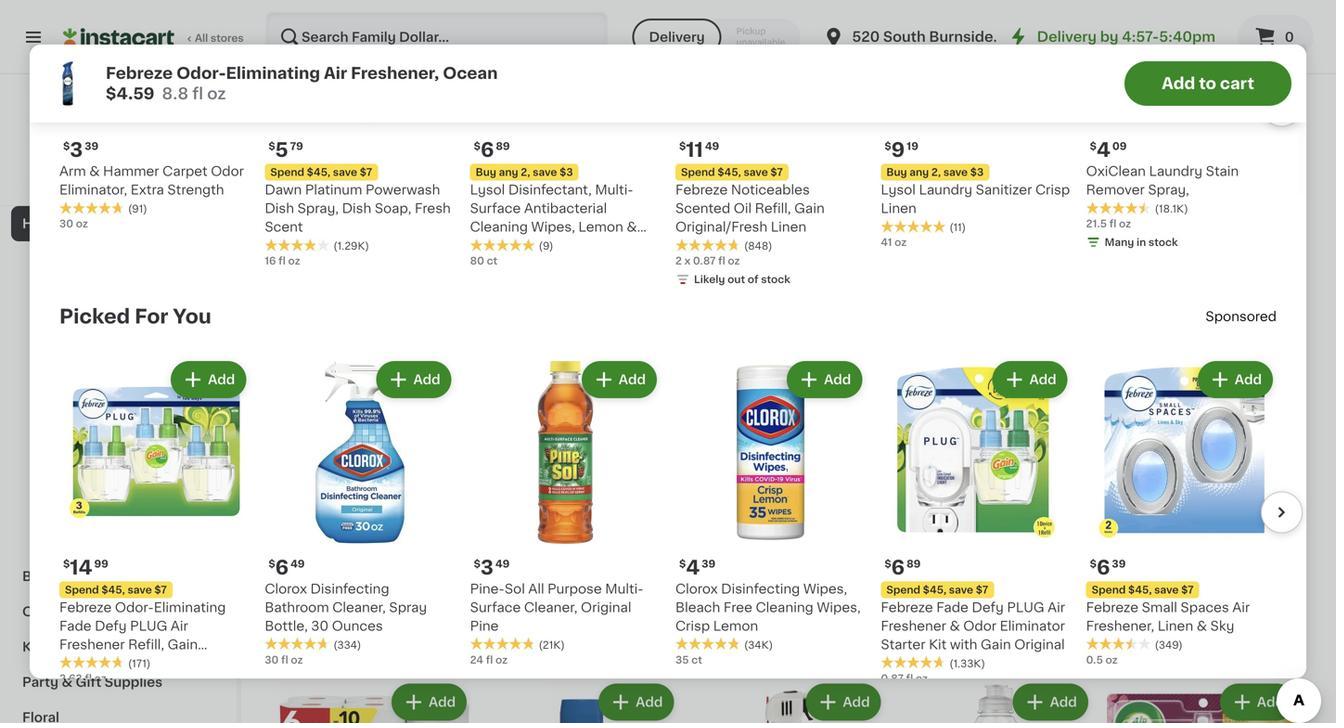 Task type: vqa. For each thing, say whether or not it's contained in the screenshot.
Febreze Noticeables Scented Oil Refill, Gain Original/Fresh Linen
yes



Task type: describe. For each thing, give the bounding box(es) containing it.
disinfecting for 4
[[721, 582, 800, 595]]

oz down starter
[[916, 673, 928, 684]]

save up disinfectant,
[[533, 167, 557, 177]]

89 for febreze
[[907, 559, 921, 569]]

30 for 6
[[265, 655, 279, 665]]

disinfecting inside clorox splash-less bleach, disinfecting bleach, regular
[[693, 541, 772, 554]]

$3 for ct,
[[575, 141, 589, 151]]

small
[[1142, 601, 1178, 614]]

oz right 77
[[717, 577, 729, 587]]

air inside febreze odor-eliminating fade defy plug air freshener refill, gain original scent
[[171, 619, 188, 632]]

cleaning tools link
[[11, 453, 226, 488]]

scented inside air wick® plug in scented oil refill, 2ct, hawaii
[[389, 157, 444, 170]]

2 vertical spatial sponsored badge image
[[900, 648, 956, 659]]

craft
[[82, 605, 116, 618]]

1 horizontal spatial 8.8
[[900, 595, 917, 605]]

eliminating for 14
[[154, 601, 226, 614]]

oxiclean
[[1087, 165, 1146, 178]]

89 for lysol
[[496, 141, 510, 151]]

save up air wick® essential mist 1 refill, lavender & almond blossom, air freshener
[[755, 141, 780, 151]]

gain inside febreze odor-eliminating fade defy plug air freshener refill, gain original scent
[[168, 638, 198, 651]]

8 for air wick® vibrant plug in scented oil refill, nectarine & paradise flower, air freshener
[[1118, 114, 1131, 134]]

wipes, for buy any 2, save $3
[[531, 221, 575, 233]]

wick® for air wick® vibrant plug in scented oil refill, lavender & waterlily, air freshener
[[921, 157, 960, 170]]

sensitive
[[278, 578, 338, 591]]

air inside febreze fade defy plug air freshener & odor eliminator starter kit with gain original
[[1048, 601, 1066, 614]]

office & craft link
[[11, 594, 226, 629]]

120 ct
[[1107, 595, 1138, 605]]

plug inside air wick® vibrant plug in scented oil refill, nectarine & paradise flower, air freshener
[[1220, 157, 1249, 170]]

& inside febreze fade defy plug air freshener & odor eliminator starter kit with gain original
[[950, 619, 960, 632]]

save up air wick® plug in scented oil refill, 2ct, hawaii
[[341, 141, 366, 151]]

$ inside $ 3 39
[[63, 141, 70, 151]]

1 vertical spatial bleach,
[[775, 541, 823, 554]]

delivery button
[[633, 19, 722, 56]]

oz up kit
[[929, 595, 941, 605]]

30 for 3
[[59, 219, 73, 229]]

oz right 16
[[288, 256, 300, 266]]

79 inside $ 5 79
[[290, 141, 303, 151]]

1 dish from the left
[[265, 202, 294, 215]]

6 down 21.5 fl oz
[[1107, 230, 1114, 240]]

1 horizontal spatial stock
[[1149, 237, 1178, 247]]

freshener, inside air wick® plug in scented oil refill, 2 ct, summer delights, air freshener, essential oils
[[506, 194, 575, 207]]

see eligible items for plug
[[315, 237, 434, 250]]

refill, inside air wick® plug in scented oil refill, 2 ct, summer delights, air freshener, essential oils
[[486, 176, 522, 189]]

6 down the "all"
[[275, 558, 289, 577]]

in inside air wick® vibrant plug in scented oil refill, nectarine & paradise flower, air freshener
[[1253, 157, 1264, 170]]

save up oxiclean laundry stain remover spray,
[[1170, 141, 1194, 151]]

& right bins
[[103, 394, 114, 407]]

save up febreze odor-eliminating air freshener, ocean
[[968, 525, 993, 535]]

x for air wick® plug in scented oil refill, 2ct, hawaii
[[287, 211, 293, 221]]

fabric
[[1164, 523, 1204, 536]]

air wick® essential mist 1 refill, lavender & almond blossom, air freshener
[[693, 157, 860, 207]]

waterlily,
[[914, 194, 974, 207]]

19 inside $ 9 19
[[907, 141, 919, 151]]

1 vertical spatial wipes,
[[804, 582, 848, 595]]

lysol for 9
[[881, 183, 916, 196]]

30 inside 'clorox disinfecting bathroom cleaner, spray bottle, 30 ounces'
[[311, 619, 329, 632]]

refill, inside febreze odor-eliminating fade defy plug air freshener refill, gain original scent
[[128, 638, 164, 651]]

buy for lysol disinfectant, multi- surface antibacterial cleaning wipes, lemon & lime blossom
[[476, 167, 497, 177]]

(9)
[[539, 241, 554, 251]]

$ 4 39
[[679, 558, 716, 577]]

$3 for lavender
[[989, 141, 1003, 151]]

$4.59 element
[[486, 496, 678, 520]]

$45, for $ 4 59
[[942, 525, 966, 535]]

0 horizontal spatial all
[[195, 33, 208, 43]]

oil inside air wick® plug in scented oil refill, 2ct, hawaii
[[447, 157, 465, 170]]

ct for snuggle fabric softener dryer sheets blue sparkle scent
[[1128, 595, 1138, 605]]

dollar
[[122, 138, 162, 151]]

oz down waterlily,
[[942, 230, 954, 240]]

6 up "snuggle"
[[1118, 498, 1131, 518]]

oz up many
[[1119, 219, 1132, 229]]

39 down "dryer"
[[1112, 559, 1126, 569]]

$ 6 39 for spend
[[1090, 558, 1126, 577]]

0.67 fl oz
[[693, 230, 740, 240]]

save up noticeables
[[744, 167, 768, 177]]

policy
[[130, 160, 163, 170]]

save up air wick® vibrant plug in scented oil refill, lavender & waterlily, air freshener
[[963, 141, 987, 151]]

picked for you
[[59, 307, 211, 326]]

$7 for $ 5 79
[[360, 167, 372, 177]]

save up febreze fade defy plug air freshener & odor eliminator starter kit with gain original
[[949, 585, 974, 595]]

$ 6 49
[[269, 558, 305, 577]]

0.87 fl oz
[[881, 673, 928, 684]]

(71)
[[969, 580, 987, 591]]

less
[[788, 523, 818, 536]]

lavender inside air wick® essential mist 1 refill, lavender & almond blossom, air freshener
[[732, 176, 793, 189]]

baby link
[[11, 559, 226, 594]]

febreze for febreze odor-eliminating fade defy plug air freshener refill, gain original scent
[[59, 601, 112, 614]]

dawn platinum powerwash dish spray, dish soap, fresh scent
[[265, 183, 451, 233]]

eliminating for 4
[[994, 541, 1067, 554]]

save up waterlily,
[[944, 167, 968, 177]]

plug inside febreze odor-eliminating fade defy plug air freshener refill, gain original scent
[[130, 619, 167, 632]]

refill, inside 'febreze noticeables scented oil refill, gain original/fresh linen'
[[755, 202, 791, 215]]

summer
[[557, 176, 611, 189]]

(21k)
[[539, 640, 565, 650]]

scent inside febreze odor-eliminating fade defy plug air freshener refill, gain original scent
[[113, 657, 151, 670]]

spend for $ 5 79
[[270, 167, 304, 177]]

0 horizontal spatial unscented
[[280, 478, 338, 488]]

linen inside the lysol laundry sanitizer crisp linen
[[881, 202, 917, 215]]

x for air wick® vibrant plug in scented oil refill, nectarine & paradise flower, air freshener
[[1117, 230, 1123, 240]]

buy any 2, save $3 for air wick® plug in scented oil refill, 2 ct, summer delights, air freshener, essential oils
[[491, 141, 589, 151]]

laundry inside all liquid laundry detergent, free clear & unscented for sensitive skin
[[339, 541, 393, 554]]

39 for blue
[[1133, 499, 1147, 509]]

& left "craft"
[[68, 605, 79, 618]]

antibacterial
[[524, 202, 607, 215]]

soap,
[[375, 202, 412, 215]]

strength
[[167, 183, 224, 196]]

odor- inside febreze odor-eliminating air freshener, ocean $4.59 8.8 fl oz
[[176, 65, 226, 81]]

oxiclean laundry stain remover spray,
[[1087, 165, 1239, 196]]

odor inside arm & hammer carpet odor eliminator, extra strength
[[211, 165, 244, 178]]

freshener inside air wick® vibrant plug in scented oil refill, nectarine & paradise flower, air freshener
[[1107, 213, 1173, 226]]

2, for air wick® plug in scented oil refill, 2ct, hawaii
[[329, 141, 339, 151]]

spray
[[389, 601, 427, 614]]

item carousel region containing 3
[[33, 0, 1303, 298]]

$3 for &
[[560, 167, 573, 177]]

bathroom
[[265, 601, 329, 614]]

ocean for febreze odor-eliminating air freshener, ocean
[[971, 560, 1015, 573]]

scented inside air wick® vibrant plug in scented oil refill, lavender & waterlily, air freshener
[[900, 176, 955, 189]]

freshener inside air wick® essential mist 1 refill, lavender & almond blossom, air freshener
[[777, 194, 842, 207]]

hammer
[[103, 165, 159, 178]]

$ 4 59
[[904, 498, 940, 518]]

16 fl oz
[[265, 256, 300, 266]]

fl for clear
[[295, 614, 302, 624]]

09 inside $ 4 09
[[1113, 141, 1127, 151]]

sheets
[[1147, 541, 1193, 554]]

35
[[676, 655, 689, 665]]

3 for pine-
[[481, 558, 494, 577]]

$ inside $ 14 99
[[63, 559, 70, 569]]

lemon inside "lysol disinfectant, multi- surface antibacterial cleaning wipes, lemon & lime blossom"
[[579, 221, 624, 233]]

2, for air wick® vibrant plug in scented oil refill, lavender & waterlily, air freshener
[[951, 141, 960, 151]]

any for air wick® vibrant plug in scented oil refill, lavender & waterlily, air freshener
[[929, 141, 948, 151]]

crisp inside the lysol laundry sanitizer crisp linen
[[1036, 183, 1070, 196]]

39 for eliminator,
[[85, 141, 99, 151]]

1 vertical spatial 0.87
[[881, 673, 904, 684]]

7 for air wick® essential mist 1 refill, lavender & almond blossom, air freshener
[[703, 114, 715, 134]]

family
[[75, 138, 119, 151]]

$ inside the $ 4 59
[[904, 499, 910, 509]]

& inside air wick® vibrant plug in scented oil refill, lavender & waterlily, air freshener
[[900, 194, 910, 207]]

$ 7 19 for air wick® plug in scented oil refill, 2 ct, summer delights, air freshener, essential oils
[[489, 114, 521, 134]]

fl right 21.5
[[1110, 219, 1117, 229]]

refill, inside air wick® vibrant plug in scented oil refill, nectarine & paradise flower, air freshener
[[1187, 176, 1223, 189]]

buy any 2, save $3 for air wick® vibrant plug in scented oil refill, lavender & waterlily, air freshener
[[906, 141, 1003, 151]]

odor inside febreze fade defy plug air freshener & odor eliminator starter kit with gain original
[[964, 619, 997, 632]]

kitchen supplies
[[22, 640, 136, 653]]

$5
[[368, 525, 381, 535]]

item carousel region containing 14
[[33, 350, 1303, 693]]

$3 for nectarine
[[1197, 141, 1210, 151]]

likely
[[694, 274, 725, 285]]

eligible for plug
[[344, 237, 393, 250]]

clorox splash-less bleach, disinfecting bleach, regular
[[693, 523, 877, 554]]

items for all liquid laundry detergent, free clear & unscented for sensitive skin
[[396, 639, 434, 652]]

plug inside air wick® vibrant plug in scented oil refill, lavender & waterlily, air freshener
[[1013, 157, 1042, 170]]

& right candles
[[91, 429, 101, 442]]

cart
[[1220, 76, 1255, 91]]

$3 up the lysol laundry sanitizer crisp linen
[[971, 167, 984, 177]]

see eligible items button for essential
[[693, 246, 885, 278]]

scented inside air wick® plug in scented oil refill, 2 ct, summer delights, air freshener, essential oils
[[596, 157, 651, 170]]

air inside febreze small spaces air freshener, linen & sky
[[1233, 601, 1250, 614]]

$45, for $ 11 49
[[718, 167, 741, 177]]

2, for air wick® vibrant plug in scented oil refill, nectarine & paradise flower, air freshener
[[1158, 141, 1167, 151]]

see for all liquid laundry detergent, free clear & unscented for sensitive skin
[[315, 639, 341, 652]]

oz right 24 on the left of page
[[496, 655, 508, 665]]

delivery for delivery by 4:57-5:40pm
[[1037, 30, 1097, 44]]

add inside button
[[1162, 76, 1196, 91]]

oz right 88
[[304, 614, 317, 624]]

6 down "dryer"
[[1097, 558, 1111, 577]]

eligible for laundry
[[344, 639, 393, 652]]

pine
[[470, 619, 499, 632]]

4 for clorox
[[686, 558, 700, 577]]

freshener inside air wick® vibrant plug in scented oil refill, lavender & waterlily, air freshener
[[998, 194, 1063, 207]]

fade inside febreze fade defy plug air freshener & odor eliminator starter kit with gain original
[[937, 601, 969, 614]]

plug inside febreze fade defy plug air freshener & odor eliminator starter kit with gain original
[[1007, 601, 1045, 614]]

$ inside $ 4 09
[[1090, 141, 1097, 151]]

cleaning tools
[[33, 464, 129, 477]]

air inside air wick® plug in scented oil refill, 2ct, hawaii
[[278, 157, 296, 170]]

free for 4
[[724, 601, 753, 614]]

wick® for air wick® plug in scented oil refill, 2ct, hawaii
[[299, 157, 339, 170]]

any for lysol laundry sanitizer crisp linen
[[910, 167, 929, 177]]

household
[[22, 217, 95, 230]]

49 for 7
[[717, 115, 731, 125]]

buy inside buy it again link
[[52, 79, 78, 92]]

ct for clorox disinfecting wipes, bleach free cleaning wipes, crisp lemon
[[692, 655, 702, 665]]

eliminating inside febreze odor-eliminating air freshener, ocean $4.59 8.8 fl oz
[[226, 65, 320, 81]]

refill, inside air wick® vibrant plug in scented oil refill, lavender & waterlily, air freshener
[[979, 176, 1016, 189]]

in inside air wick® plug in scented oil refill, 2ct, hawaii
[[374, 157, 386, 170]]

77
[[693, 577, 705, 587]]

household link
[[11, 206, 226, 241]]

almond
[[810, 176, 860, 189]]

1 vertical spatial cleaning
[[33, 464, 91, 477]]

(8.76k)
[[347, 599, 384, 609]]

spend for $ 6 89
[[887, 585, 921, 595]]

oil inside 'febreze noticeables scented oil refill, gain original/fresh linen'
[[734, 202, 752, 215]]

$ inside $ 9 19
[[885, 141, 892, 151]]

6 right 41 at the top right of page
[[900, 230, 907, 240]]

party & gift supplies
[[22, 676, 163, 689]]

$45, for $ 6 89
[[923, 585, 947, 595]]

air wick® plug in scented oil refill, 2 ct, summer delights, air freshener, essential oils
[[486, 157, 673, 207]]

fl up likely
[[718, 256, 726, 266]]

product group containing 14
[[59, 357, 250, 686]]

laundry inside oxiclean laundry stain remover spray,
[[1150, 165, 1203, 178]]

snuggle fabric softener dryer sheets blue sparkle scent
[[1107, 523, 1277, 573]]

plug inside air wick® plug in scented oil refill, 2 ct, summer delights, air freshener, essential oils
[[549, 157, 578, 170]]

0
[[1285, 31, 1294, 44]]

baby
[[22, 570, 57, 583]]

$ 14 99
[[63, 558, 108, 577]]

surface inside pine-sol all purpose multi- surface cleaner, original pine
[[470, 601, 521, 614]]

6 x 1.34 oz for waterlily,
[[900, 230, 954, 240]]

product group containing clorox splash-less bleach, disinfecting bleach, regular
[[693, 296, 885, 606]]

$7 for $ 14 99
[[154, 585, 167, 595]]

0.5
[[1087, 655, 1103, 665]]

disinfecting for 6
[[310, 582, 389, 595]]

eligible for essential
[[759, 255, 807, 268]]

odor- for 14
[[115, 601, 154, 614]]

spray, for 4
[[1149, 183, 1190, 196]]

original inside pine-sol all purpose multi- surface cleaner, original pine
[[581, 601, 632, 614]]

freshener, for febreze odor-eliminating air freshener, ocean $4.59 8.8 fl oz
[[351, 65, 439, 81]]

0 vertical spatial bleach,
[[822, 523, 870, 536]]

trash bins & bags
[[33, 394, 150, 407]]

clorox disinfecting bathroom cleaner, spray bottle, 30 ounces
[[265, 582, 427, 632]]

0 vertical spatial 0.87
[[693, 256, 716, 266]]

all inside pine-sol all purpose multi- surface cleaner, original pine
[[528, 582, 544, 595]]

2 x 1.34 fl oz
[[278, 211, 341, 221]]

laundry inside the lysol laundry sanitizer crisp linen
[[919, 183, 973, 196]]

$7 for $ 11 49
[[771, 167, 783, 177]]

fl for dish
[[279, 256, 286, 266]]

clorox for 4
[[676, 582, 718, 595]]

fl for surface
[[486, 655, 493, 665]]

cleaner, inside 'clorox disinfecting bathroom cleaner, spray bottle, 30 ounces'
[[333, 601, 386, 614]]

snuggle
[[1107, 523, 1161, 536]]

(44)
[[554, 215, 576, 225]]

oz right the 0.67
[[727, 230, 740, 240]]

febreze odor-eliminating air freshener, ocean $4.59 8.8 fl oz
[[106, 65, 498, 102]]

& left the gift
[[62, 676, 73, 689]]

520 south burnside avenue
[[852, 30, 1051, 44]]

scent inside snuggle fabric softener dryer sheets blue sparkle scent
[[1107, 560, 1145, 573]]

trash bins & bags link
[[11, 382, 226, 418]]

stores
[[211, 33, 244, 43]]

buy any 2, save $3 for air wick® essential mist 1 refill, lavender & almond blossom, air freshener
[[698, 141, 796, 151]]

linen inside febreze small spaces air freshener, linen & sky
[[1158, 619, 1194, 632]]

original inside febreze fade defy plug air freshener & odor eliminator starter kit with gain original
[[1015, 638, 1065, 651]]

oz down platinum
[[329, 211, 341, 221]]

bleach
[[676, 601, 721, 614]]

oz down bottle,
[[291, 655, 303, 665]]

see eligible items for eliminating
[[937, 621, 1055, 634]]

59
[[926, 499, 940, 509]]

88 fl oz
[[278, 614, 317, 624]]

see eligible items button for plug
[[278, 227, 471, 259]]

eliminator
[[1000, 619, 1065, 632]]

39 up clorox splash-less bleach, disinfecting bleach, regular
[[719, 499, 732, 509]]

dawn
[[265, 183, 302, 196]]

$ inside $ 6 49
[[269, 559, 275, 569]]

3 for arm
[[70, 140, 83, 160]]

blossom,
[[693, 194, 753, 207]]

& inside air wick® essential mist 1 refill, lavender & almond blossom, air freshener
[[796, 176, 806, 189]]

splash-
[[738, 523, 788, 536]]

save left $5
[[341, 525, 366, 535]]

1 inside air wick® essential mist 1 refill, lavender & almond blossom, air freshener
[[850, 157, 855, 170]]

oz right 41 at the top right of page
[[895, 237, 907, 247]]

(171)
[[128, 658, 151, 669]]

& inside arm & hammer carpet odor eliminator, extra strength
[[89, 165, 100, 178]]

$7 for $ 4 59
[[995, 525, 1008, 535]]

buy it again
[[52, 79, 131, 92]]

oz down (18.1k) on the right
[[1149, 230, 1161, 240]]

cleaner, inside pine-sol all purpose multi- surface cleaner, original pine
[[524, 601, 578, 614]]

$3 for hawaii
[[368, 141, 381, 151]]

spend $45, save $7 for $ 6 39
[[1092, 585, 1194, 595]]

all stores
[[195, 33, 244, 43]]

defy inside febreze fade defy plug air freshener & odor eliminator starter kit with gain original
[[972, 601, 1004, 614]]

6 up 8.8 fl oz
[[892, 558, 905, 577]]

tools
[[95, 464, 129, 477]]

family dollar logo image
[[101, 97, 136, 132]]

everyday,
[[486, 541, 550, 554]]

fl for refill,
[[718, 230, 725, 240]]

spend for $ 11 49
[[681, 167, 715, 177]]

oil inside air wick® plug in scented oil refill, 2 ct, summer delights, air freshener, essential oils
[[654, 157, 672, 170]]

free for buy any 2, save $5
[[278, 560, 307, 573]]

oz down holiday essentials
[[76, 219, 88, 229]]

$7 for $ 6 89
[[976, 585, 989, 595]]

sponsored badge image for (1.68k)
[[1107, 609, 1163, 620]]

8.8 inside febreze odor-eliminating air freshener, ocean $4.59 8.8 fl oz
[[162, 86, 189, 102]]

buy it again link
[[11, 67, 226, 104]]

buy for air wick® essential mist 1 refill, lavender & almond blossom, air freshener
[[698, 141, 719, 151]]

satisfaction
[[78, 179, 140, 189]]

blue
[[1196, 541, 1225, 554]]

purpose
[[548, 582, 602, 595]]

view pricing policy link
[[63, 158, 174, 173]]

save up small
[[1155, 585, 1179, 595]]

oz right 2.63
[[94, 673, 107, 683]]

all stores link
[[63, 11, 245, 63]]

1.34 for air wick® vibrant plug in scented oil refill, lavender & waterlily, air freshener
[[918, 230, 939, 240]]



Task type: locate. For each thing, give the bounding box(es) containing it.
$ inside $ 11 49
[[679, 141, 686, 151]]

multi- inside pine-sol all purpose multi- surface cleaner, original pine
[[605, 582, 644, 595]]

$7 up spaces
[[1182, 585, 1194, 595]]

scented inside air wick® vibrant plug in scented oil refill, nectarine & paradise flower, air freshener
[[1107, 176, 1162, 189]]

1 vertical spatial sponsored badge image
[[1107, 609, 1163, 620]]

gain inside 'febreze noticeables scented oil refill, gain original/fresh linen'
[[795, 202, 825, 215]]

wick® inside air wick® vibrant plug in scented oil refill, lavender & waterlily, air freshener
[[921, 157, 960, 170]]

fade inside febreze odor-eliminating fade defy plug air freshener refill, gain original scent
[[59, 619, 92, 632]]

1 vertical spatial scent
[[1107, 560, 1145, 573]]

see eligible items inside product group
[[315, 639, 434, 652]]

8.8
[[162, 86, 189, 102], [900, 595, 917, 605]]

see eligible items button down (8.76k)
[[278, 630, 471, 662]]

09 for air wick® vibrant plug in scented oil refill, nectarine & paradise flower, air freshener
[[1133, 115, 1147, 125]]

2 vertical spatial 4
[[686, 558, 700, 577]]

spray, inside dawn platinum powerwash dish spray, dish soap, fresh scent
[[298, 202, 339, 215]]

plug up hawaii
[[342, 157, 371, 170]]

spo
[[1206, 310, 1232, 323]]

for
[[135, 307, 168, 326]]

febreze down the $ 4 59
[[900, 541, 952, 554]]

(18.1k)
[[1155, 204, 1189, 214]]

2 surface from the top
[[470, 601, 521, 614]]

sponsored badge image for ★★★★★
[[693, 591, 749, 601]]

buy for air wick® plug in scented oil refill, 2ct, hawaii
[[284, 141, 305, 151]]

ct up the 80 ct
[[495, 230, 505, 240]]

(150)
[[347, 196, 373, 207]]

$ 6 39 down "dryer"
[[1090, 558, 1126, 577]]

09
[[926, 115, 940, 125], [1133, 115, 1147, 125], [1113, 141, 1127, 151]]

1 vertical spatial stock
[[761, 274, 791, 285]]

refill, inside air wick® essential mist 1 refill, lavender & almond blossom, air freshener
[[693, 176, 729, 189]]

2 inside air wick® plug in scented oil refill, 2 ct, summer delights, air freshener, essential oils
[[525, 176, 533, 189]]

0 vertical spatial sponsored badge image
[[693, 591, 749, 601]]

febreze inside febreze fade defy plug air freshener & odor eliminator starter kit with gain original
[[881, 601, 933, 614]]

4 plug from the left
[[1220, 157, 1249, 170]]

supplies inside party & gift supplies link
[[105, 676, 163, 689]]

0 vertical spatial linen
[[881, 202, 917, 215]]

ct
[[495, 230, 505, 240], [487, 256, 498, 266], [1128, 595, 1138, 605], [692, 655, 702, 665]]

1 cleaner, from the left
[[333, 601, 386, 614]]

party & gift supplies link
[[11, 665, 226, 700]]

any right $ 5 79
[[307, 141, 327, 151]]

8.8 right $4.59
[[162, 86, 189, 102]]

$ 8 09 up $ 9 19
[[904, 114, 940, 134]]

see eligible items button
[[278, 227, 471, 259], [693, 246, 885, 278], [900, 611, 1092, 643], [278, 630, 471, 662]]

3 up pine- in the left of the page
[[481, 558, 494, 577]]

1 vertical spatial 30
[[311, 619, 329, 632]]

febreze
[[106, 65, 173, 81], [676, 183, 728, 196], [900, 541, 952, 554], [59, 601, 112, 614], [881, 601, 933, 614], [1087, 601, 1139, 614]]

2 $ 8 09 from the left
[[1111, 114, 1147, 134]]

softener
[[1207, 523, 1264, 536]]

oz right 0.5
[[1106, 655, 1118, 665]]

lysol
[[470, 183, 505, 196], [881, 183, 916, 196]]

0 vertical spatial lemon
[[579, 221, 624, 233]]

freshener inside febreze odor-eliminating fade defy plug air freshener refill, gain original scent
[[59, 638, 125, 651]]

$3 for almond
[[782, 141, 796, 151]]

x for air wick® vibrant plug in scented oil refill, lavender & waterlily, air freshener
[[909, 230, 915, 240]]

0 vertical spatial 1
[[850, 157, 855, 170]]

scent inside dawn platinum powerwash dish spray, dish soap, fresh scent
[[265, 221, 303, 233]]

regular
[[827, 541, 877, 554]]

79 inside product group
[[312, 499, 326, 509]]

any for air wick® vibrant plug in scented oil refill, nectarine & paradise flower, air freshener
[[1136, 141, 1155, 151]]

1 horizontal spatial 09
[[1113, 141, 1127, 151]]

6 x 1.34 oz down waterlily,
[[900, 230, 954, 240]]

add
[[1162, 76, 1196, 91], [1257, 312, 1285, 325], [208, 373, 235, 386], [413, 373, 441, 386], [619, 373, 646, 386], [824, 373, 851, 386], [1030, 373, 1057, 386], [1235, 373, 1262, 386], [429, 696, 456, 709], [636, 696, 663, 709], [843, 696, 870, 709], [1050, 696, 1077, 709], [1257, 696, 1285, 709]]

19 right 9
[[907, 141, 919, 151]]

1 horizontal spatial unscented
[[362, 560, 434, 573]]

original inside febreze odor-eliminating fade defy plug air freshener refill, gain original scent
[[59, 657, 110, 670]]

0 vertical spatial 3
[[70, 140, 83, 160]]

520
[[852, 30, 880, 44]]

1 horizontal spatial 30
[[265, 655, 279, 665]]

39 for cleaning
[[702, 559, 716, 569]]

cleaning for 4
[[756, 601, 814, 614]]

febreze small spaces air freshener, linen & sky
[[1087, 601, 1250, 632]]

eliminating up eliminator
[[994, 541, 1067, 554]]

1 lavender from the left
[[732, 176, 793, 189]]

candles & air fresheners
[[33, 429, 198, 442]]

buy up disinfectant,
[[491, 141, 512, 151]]

eliminating inside febreze odor-eliminating air freshener, ocean
[[994, 541, 1067, 554]]

odor- inside febreze odor-eliminating air freshener, ocean
[[956, 541, 994, 554]]

1 horizontal spatial spray,
[[1149, 183, 1190, 196]]

$ 7 49
[[697, 114, 731, 134]]

cleaning for buy any 2, save $3
[[470, 221, 528, 233]]

freshener, inside febreze odor-eliminating air freshener, ocean
[[900, 560, 968, 573]]

crisp inside clorox disinfecting wipes, bleach free cleaning wipes, crisp lemon
[[676, 619, 710, 632]]

in inside air wick® vibrant plug in scented oil refill, lavender & waterlily, air freshener
[[1045, 157, 1057, 170]]

oz inside febreze odor-eliminating air freshener, ocean $4.59 8.8 fl oz
[[207, 86, 226, 102]]

100% satisfaction guarantee button
[[29, 173, 208, 191]]

1 6 x 1.34 oz from the left
[[900, 230, 954, 240]]

clorox
[[693, 523, 735, 536], [676, 582, 718, 595], [265, 582, 307, 595]]

delivery by 4:57-5:40pm link
[[1008, 26, 1216, 48]]

free inside clorox disinfecting wipes, bleach free cleaning wipes, crisp lemon
[[724, 601, 753, 614]]

clorox up bleach at the right
[[676, 582, 718, 595]]

spend down the $ 4 59
[[906, 525, 940, 535]]

odor- up (71)
[[956, 541, 994, 554]]

in
[[374, 157, 386, 170], [581, 157, 593, 170], [1045, 157, 1057, 170], [1253, 157, 1264, 170], [1137, 237, 1147, 247]]

sponsored badge image down "77 fl oz"
[[693, 591, 749, 601]]

you
[[173, 307, 211, 326]]

reynolds
[[486, 523, 547, 536]]

14
[[70, 558, 92, 577]]

see for febreze odor-eliminating air freshener, ocean
[[937, 621, 963, 634]]

scented inside 'febreze noticeables scented oil refill, gain original/fresh linen'
[[676, 202, 731, 215]]

refill,
[[278, 176, 315, 189], [693, 176, 729, 189], [486, 176, 522, 189], [979, 176, 1016, 189], [1187, 176, 1223, 189], [755, 202, 791, 215], [128, 638, 164, 651]]

2 vertical spatial linen
[[1158, 619, 1194, 632]]

unscented down detergent,
[[362, 560, 434, 573]]

$ inside '$ 3 49'
[[474, 559, 481, 569]]

wipes, for 4
[[817, 601, 861, 614]]

1 8 from the left
[[910, 114, 924, 134]]

fl right the 0.67
[[718, 230, 725, 240]]

holiday essentials
[[22, 182, 146, 195]]

oil inside air wick® vibrant plug in scented oil refill, nectarine & paradise flower, air freshener
[[1165, 176, 1183, 189]]

0 vertical spatial crisp
[[1036, 183, 1070, 196]]

7 for air wick® plug in scented oil refill, 2 ct, summer delights, air freshener, essential oils
[[496, 114, 508, 134]]

buy up the dawn on the left of page
[[284, 141, 305, 151]]

1 item carousel region from the top
[[33, 0, 1303, 298]]

2 vertical spatial wipes,
[[817, 601, 861, 614]]

89 up disinfectant,
[[496, 141, 510, 151]]

burnside
[[929, 30, 994, 44]]

x inside 'item carousel' 'region'
[[685, 256, 691, 266]]

0 vertical spatial all
[[195, 33, 208, 43]]

2 wick® from the left
[[714, 157, 753, 170]]

housewares link
[[11, 488, 226, 523]]

1 inside reynolds aluminum foil, everyday,  50 square feet 1 each
[[486, 559, 490, 570]]

eligible inside product group
[[344, 639, 393, 652]]

19 for 2
[[510, 115, 521, 125]]

2 vertical spatial original
[[59, 657, 110, 670]]

0 horizontal spatial free
[[278, 560, 307, 573]]

essential down summer
[[578, 194, 637, 207]]

wick® inside air wick® essential mist 1 refill, lavender & almond blossom, air freshener
[[714, 157, 753, 170]]

in right many
[[1137, 237, 1147, 247]]

4 for spend
[[910, 498, 924, 518]]

1 vertical spatial item carousel region
[[33, 350, 1303, 693]]

0 horizontal spatial sponsored badge image
[[693, 591, 749, 601]]

odor- for 4
[[956, 541, 994, 554]]

3 plug from the left
[[1013, 157, 1042, 170]]

49 inside $ 11 49
[[705, 141, 720, 151]]

1 horizontal spatial 4
[[910, 498, 924, 518]]

save up ct,
[[548, 141, 573, 151]]

air wick® vibrant plug in scented oil refill, nectarine & paradise flower, air freshener
[[1107, 157, 1290, 226]]

bins
[[72, 394, 100, 407]]

$45, up 120 ct in the bottom of the page
[[1129, 585, 1152, 595]]

$7 up (150)
[[360, 167, 372, 177]]

& inside febreze small spaces air freshener, linen & sky
[[1197, 619, 1208, 632]]

scent down "dryer"
[[1107, 560, 1145, 573]]

2 horizontal spatial odor-
[[956, 541, 994, 554]]

1 horizontal spatial $ 6 89
[[885, 558, 921, 577]]

guarantee
[[143, 179, 197, 189]]

2 6 x 1.34 oz from the left
[[1107, 230, 1161, 240]]

0 horizontal spatial original
[[59, 657, 110, 670]]

delivery for delivery
[[649, 31, 705, 44]]

$ 6 39 up "snuggle"
[[1111, 498, 1147, 518]]

2 horizontal spatial 1.34
[[1125, 230, 1146, 240]]

clorox down $ 6 49
[[265, 582, 307, 595]]

clorox inside clorox disinfecting wipes, bleach free cleaning wipes, crisp lemon
[[676, 582, 718, 595]]

spend $45, save $7 for $ 6 89
[[887, 585, 989, 595]]

fresheners
[[125, 429, 198, 442]]

x for febreze noticeables scented oil refill, gain original/fresh linen
[[685, 256, 691, 266]]

ct for air wick® plug in scented oil refill, 2 ct, summer delights, air freshener, essential oils
[[495, 230, 505, 240]]

out
[[728, 274, 745, 285]]

0 vertical spatial $ 6 89
[[474, 140, 510, 160]]

0 vertical spatial spray,
[[1149, 183, 1190, 196]]

0 horizontal spatial spray,
[[298, 202, 339, 215]]

2, up air wick® essential mist 1 refill, lavender & almond blossom, air freshener
[[743, 141, 753, 151]]

candles
[[33, 429, 87, 442]]

family dollar
[[75, 138, 162, 151]]

(34k)
[[744, 640, 773, 650]]

lysol for 6
[[470, 183, 505, 196]]

0 horizontal spatial lavender
[[732, 176, 793, 189]]

oil inside air wick® vibrant plug in scented oil refill, lavender & waterlily, air freshener
[[958, 176, 976, 189]]

1 horizontal spatial linen
[[881, 202, 917, 215]]

4 for oxiclean
[[1097, 140, 1111, 160]]

product group containing 3
[[470, 357, 661, 667]]

8 for air wick® vibrant plug in scented oil refill, lavender & waterlily, air freshener
[[910, 114, 924, 134]]

lists link
[[11, 104, 226, 141]]

wipes, inside "lysol disinfectant, multi- surface antibacterial cleaning wipes, lemon & lime blossom"
[[531, 221, 575, 233]]

add to cart button
[[1125, 61, 1292, 106]]

reynolds aluminum foil, everyday,  50 square feet 1 each
[[486, 523, 653, 570]]

39 inside $ 4 39
[[702, 559, 716, 569]]

febreze inside febreze odor-eliminating air freshener, ocean $4.59 8.8 fl oz
[[106, 65, 173, 81]]

0 vertical spatial $ 6 39
[[1111, 498, 1147, 518]]

febreze up starter
[[881, 601, 933, 614]]

fade
[[937, 601, 969, 614], [59, 619, 92, 632]]

1 horizontal spatial lysol
[[881, 183, 916, 196]]

febreze for febreze odor-eliminating air freshener, ocean
[[900, 541, 952, 554]]

febreze for febreze fade defy plug air freshener & odor eliminator starter kit with gain original
[[881, 601, 933, 614]]

89 up 8.8 fl oz
[[907, 559, 921, 569]]

freshener inside febreze fade defy plug air freshener & odor eliminator starter kit with gain original
[[881, 619, 947, 632]]

2, for air wick® essential mist 1 refill, lavender & almond blossom, air freshener
[[743, 141, 753, 151]]

vibrant for air
[[963, 157, 1010, 170]]

$ inside $ 4 39
[[679, 559, 686, 569]]

79
[[290, 141, 303, 151], [312, 499, 326, 509]]

09 for air wick® vibrant plug in scented oil refill, lavender & waterlily, air freshener
[[926, 115, 940, 125]]

disinfecting inside 'clorox disinfecting bathroom cleaner, spray bottle, 30 ounces'
[[310, 582, 389, 595]]

freshener, for febreze small spaces air freshener, linen & sky
[[1087, 619, 1155, 632]]

1 horizontal spatial 79
[[312, 499, 326, 509]]

supplies down (171)
[[105, 676, 163, 689]]

oil up waterlily,
[[958, 176, 976, 189]]

0 vertical spatial odor-
[[176, 65, 226, 81]]

1 horizontal spatial 6 x 1.34 oz
[[1107, 230, 1161, 240]]

1 plug from the left
[[342, 157, 371, 170]]

cleaning up lime
[[470, 221, 528, 233]]

0 horizontal spatial dish
[[265, 202, 294, 215]]

0 horizontal spatial cleaning
[[33, 464, 91, 477]]

supplies
[[77, 640, 136, 653], [105, 676, 163, 689]]

x right 41 oz
[[909, 230, 915, 240]]

$45, for $ 5 79
[[307, 167, 331, 177]]

3 inside product group
[[481, 558, 494, 577]]

1.34 down the dawn on the left of page
[[296, 211, 317, 221]]

41
[[881, 237, 892, 247]]

1 vertical spatial $ 6 39
[[1090, 558, 1126, 577]]

spend $45, save $7 up 8.8 fl oz
[[887, 585, 989, 595]]

save up platinum
[[333, 167, 357, 177]]

fl for freshener
[[906, 673, 914, 684]]

holiday
[[22, 182, 74, 195]]

8 up $ 4 09
[[1118, 114, 1131, 134]]

2 vertical spatial 30
[[265, 655, 279, 665]]

99
[[94, 559, 108, 569]]

vibrant inside air wick® vibrant plug in scented oil refill, nectarine & paradise flower, air freshener
[[1171, 157, 1217, 170]]

0 horizontal spatial scent
[[113, 657, 151, 670]]

0 vertical spatial original
[[581, 601, 632, 614]]

eliminating inside febreze odor-eliminating fade defy plug air freshener refill, gain original scent
[[154, 601, 226, 614]]

defy down "craft"
[[95, 619, 127, 632]]

5 wick® from the left
[[1128, 157, 1167, 170]]

$ 7 19 for air wick® plug in scented oil refill, 2ct, hawaii
[[282, 114, 314, 134]]

spend $45, save $7 for $ 11 49
[[681, 167, 783, 177]]

laundry link
[[11, 312, 226, 347]]

crisp down bleach at the right
[[676, 619, 710, 632]]

0 horizontal spatial ocean
[[443, 65, 498, 81]]

fl for bottle,
[[281, 655, 288, 665]]

air inside febreze odor-eliminating air freshener, ocean $4.59 8.8 fl oz
[[324, 65, 347, 81]]

spend $45, save $7 up "craft"
[[65, 585, 167, 595]]

fade down office & craft
[[59, 619, 92, 632]]

0 horizontal spatial lemon
[[579, 221, 624, 233]]

sponsored badge image down 120 ct in the bottom of the page
[[1107, 609, 1163, 620]]

0 horizontal spatial plug
[[130, 619, 167, 632]]

79 up buy any 2, save $5
[[312, 499, 326, 509]]

4 wick® from the left
[[921, 157, 960, 170]]

1 surface from the top
[[470, 202, 521, 215]]

6 x 1.34 oz
[[900, 230, 954, 240], [1107, 230, 1161, 240]]

2 horizontal spatial original
[[1015, 638, 1065, 651]]

item carousel region
[[33, 0, 1303, 298], [33, 350, 1303, 693]]

$ 6 89 up disinfectant,
[[474, 140, 510, 160]]

extra
[[131, 183, 164, 196]]

2 vibrant from the left
[[1171, 157, 1217, 170]]

1 horizontal spatial sponsored badge image
[[900, 648, 956, 659]]

0 horizontal spatial linen
[[771, 220, 807, 233]]

2, up liquid
[[329, 525, 339, 535]]

spend for $ 14 99
[[65, 585, 99, 595]]

$ 9 19
[[885, 140, 919, 160]]

see for air wick® essential mist 1 refill, lavender & almond blossom, air freshener
[[730, 255, 755, 268]]

buy right 9
[[906, 141, 926, 151]]

21.5 fl oz
[[1087, 219, 1132, 229]]

1 $ 8 09 from the left
[[904, 114, 940, 134]]

delivery inside delivery by 4:57-5:40pm link
[[1037, 30, 1097, 44]]

lysol disinfectant, multi- surface antibacterial cleaning wipes, lemon & lime blossom
[[470, 183, 637, 252]]

80
[[470, 256, 484, 266]]

see up likely out of stock
[[730, 255, 755, 268]]

plug inside air wick® plug in scented oil refill, 2ct, hawaii
[[342, 157, 371, 170]]

sky
[[1211, 619, 1235, 632]]

oz up "out"
[[728, 256, 740, 266]]

odor
[[211, 165, 244, 178], [964, 619, 997, 632]]

product group
[[278, 0, 471, 259], [486, 0, 678, 278], [693, 0, 885, 278], [900, 0, 1092, 278], [1107, 0, 1299, 278], [278, 296, 471, 662], [693, 296, 885, 606], [900, 296, 1092, 663], [1107, 296, 1299, 624], [59, 357, 250, 686], [265, 357, 455, 667], [470, 357, 661, 667], [676, 357, 866, 667], [881, 357, 1072, 686], [1087, 357, 1277, 667], [278, 680, 471, 723], [486, 680, 678, 723], [693, 680, 885, 723], [900, 680, 1092, 723], [1107, 680, 1299, 723]]

spend for $ 6 39
[[1092, 585, 1126, 595]]

&
[[89, 165, 100, 178], [796, 176, 806, 189], [900, 194, 910, 207], [1107, 194, 1118, 207], [627, 221, 637, 233], [103, 394, 114, 407], [91, 429, 101, 442], [348, 560, 359, 573], [68, 605, 79, 618], [950, 619, 960, 632], [1197, 619, 1208, 632], [62, 676, 73, 689]]

$ 7 19 up $ 5 79
[[282, 114, 314, 134]]

(349)
[[1155, 640, 1183, 650]]

instacart logo image
[[63, 26, 174, 48]]

refill, inside air wick® plug in scented oil refill, 2ct, hawaii
[[278, 176, 315, 189]]

view pricing policy
[[63, 160, 163, 170]]

3 wick® from the left
[[506, 157, 546, 170]]

2 lavender from the left
[[1019, 176, 1079, 189]]

spend $45, save $7 for $ 14 99
[[65, 585, 167, 595]]

lemon inside clorox disinfecting wipes, bleach free cleaning wipes, crisp lemon
[[714, 619, 758, 632]]

ct for lysol disinfectant, multi- surface antibacterial cleaning wipes, lemon & lime blossom
[[487, 256, 498, 266]]

0 horizontal spatial $ 6 89
[[474, 140, 510, 160]]

1 vertical spatial 1
[[486, 559, 490, 570]]

see eligible items button down 'soap,'
[[278, 227, 471, 259]]

0 horizontal spatial 19
[[303, 115, 314, 125]]

1 vertical spatial surface
[[470, 601, 521, 614]]

1 horizontal spatial ocean
[[971, 560, 1015, 573]]

0 horizontal spatial 30
[[59, 219, 73, 229]]

$ 6 89 for lysol
[[474, 140, 510, 160]]

original down eliminator
[[1015, 638, 1065, 651]]

2 vertical spatial scent
[[113, 657, 151, 670]]

1 vertical spatial $ 6 89
[[885, 558, 921, 577]]

1 horizontal spatial 3
[[481, 558, 494, 577]]

(1.33k)
[[950, 658, 986, 669]]

7 for air wick® plug in scented oil refill, 2ct, hawaii
[[289, 114, 301, 134]]

febreze inside 'febreze noticeables scented oil refill, gain original/fresh linen'
[[676, 183, 728, 196]]

0 vertical spatial plug
[[1007, 601, 1045, 614]]

buy any 2, save $3 for air wick® vibrant plug in scented oil refill, nectarine & paradise flower, air freshener
[[1113, 141, 1210, 151]]

lavender
[[732, 176, 793, 189], [1019, 176, 1079, 189]]

linen inside 'febreze noticeables scented oil refill, gain original/fresh linen'
[[771, 220, 807, 233]]

0 horizontal spatial defy
[[95, 619, 127, 632]]

6 up 2 ct
[[481, 140, 494, 160]]

disinfecting inside clorox disinfecting wipes, bleach free cleaning wipes, crisp lemon
[[721, 582, 800, 595]]

febreze for febreze small spaces air freshener, linen & sky
[[1087, 601, 1139, 614]]

5
[[275, 140, 288, 160]]

$4.59
[[106, 86, 155, 102]]

buy left ct,
[[476, 167, 497, 177]]

items for febreze odor-eliminating air freshener, ocean
[[1018, 621, 1055, 634]]

2, up oxiclean laundry stain remover spray,
[[1158, 141, 1167, 151]]

gain inside febreze fade defy plug air freshener & odor eliminator starter kit with gain original
[[981, 638, 1011, 651]]

19 down febreze odor-eliminating air freshener, ocean $4.59 8.8 fl oz
[[303, 115, 314, 125]]

0 horizontal spatial cleaner,
[[333, 601, 386, 614]]

air inside febreze odor-eliminating air freshener, ocean
[[1070, 541, 1087, 554]]

0 vertical spatial stock
[[1149, 237, 1178, 247]]

kit
[[929, 638, 947, 651]]

6
[[481, 140, 494, 160], [900, 230, 907, 240], [1107, 230, 1114, 240], [1118, 498, 1131, 518], [275, 558, 289, 577], [892, 558, 905, 577], [1097, 558, 1111, 577]]

febreze for febreze noticeables scented oil refill, gain original/fresh linen
[[676, 183, 728, 196]]

8 up $ 9 19
[[910, 114, 924, 134]]

air inside candles & air fresheners link
[[104, 429, 122, 442]]

2 horizontal spatial 30
[[311, 619, 329, 632]]

laundry inside laundry link
[[33, 323, 87, 336]]

0 vertical spatial 30
[[59, 219, 73, 229]]

vibrant up flower,
[[1171, 157, 1217, 170]]

$7 up febreze odor-eliminating fade defy plug air freshener refill, gain original scent
[[154, 585, 167, 595]]

odor up strength
[[211, 165, 244, 178]]

1 wick® from the left
[[299, 157, 339, 170]]

spend for $ 4 59
[[906, 525, 940, 535]]

fl right 2.63
[[85, 673, 92, 683]]

2 item carousel region from the top
[[33, 350, 1303, 693]]

crisp
[[1036, 183, 1070, 196], [676, 619, 710, 632]]

1 vibrant from the left
[[963, 157, 1010, 170]]

49 for 3
[[496, 559, 510, 569]]

0 horizontal spatial 8
[[910, 114, 924, 134]]

oz down all stores
[[207, 86, 226, 102]]

2 $ 7 19 from the left
[[489, 114, 521, 134]]

2 8 from the left
[[1118, 114, 1131, 134]]

unscented inside all liquid laundry detergent, free clear & unscented for sensitive skin
[[362, 560, 434, 573]]

1 horizontal spatial plug
[[1007, 601, 1045, 614]]

eliminating down baby link
[[154, 601, 226, 614]]

wick® inside air wick® vibrant plug in scented oil refill, nectarine & paradise flower, air freshener
[[1128, 157, 1167, 170]]

any for air wick® plug in scented oil refill, 2ct, hawaii
[[307, 141, 327, 151]]

0 button
[[1238, 15, 1314, 59]]

1 horizontal spatial odor
[[964, 619, 997, 632]]

hawaii
[[346, 176, 390, 189]]

wick® for air wick® vibrant plug in scented oil refill, nectarine & paradise flower, air freshener
[[1128, 157, 1167, 170]]

eligible up with
[[966, 621, 1015, 634]]

buy any 2, save $3 for air wick® plug in scented oil refill, 2ct, hawaii
[[284, 141, 381, 151]]

$ 6 89 for febreze
[[885, 558, 921, 577]]

see eligible items down ounces
[[315, 639, 434, 652]]

air
[[324, 65, 347, 81], [278, 157, 296, 170], [693, 157, 710, 170], [486, 157, 503, 170], [900, 157, 917, 170], [1107, 157, 1125, 170], [756, 194, 774, 207], [486, 194, 503, 207], [977, 194, 994, 207], [1230, 194, 1247, 207], [104, 429, 122, 442], [1070, 541, 1087, 554], [1048, 601, 1066, 614], [1233, 601, 1250, 614], [171, 619, 188, 632]]

lemon up (34k)
[[714, 619, 758, 632]]

2, for air wick® plug in scented oil refill, 2 ct, summer delights, air freshener, essential oils
[[536, 141, 546, 151]]

essentials
[[77, 182, 146, 195]]

0 horizontal spatial essential
[[578, 194, 637, 207]]

essential inside air wick® essential mist 1 refill, lavender & almond blossom, air freshener
[[756, 157, 815, 170]]

fl down platinum
[[320, 211, 327, 221]]

1 vertical spatial multi-
[[605, 582, 644, 595]]

in inside air wick® plug in scented oil refill, 2 ct, summer delights, air freshener, essential oils
[[581, 157, 593, 170]]

freshener, for febreze odor-eliminating air freshener, ocean
[[900, 560, 968, 573]]

0 horizontal spatial $ 8 09
[[904, 114, 940, 134]]

1 7 from the left
[[289, 114, 301, 134]]

freshener, inside febreze small spaces air freshener, linen & sky
[[1087, 619, 1155, 632]]

1 vertical spatial defy
[[95, 619, 127, 632]]

lavender inside air wick® vibrant plug in scented oil refill, lavender & waterlily, air freshener
[[1019, 176, 1079, 189]]

of
[[748, 274, 759, 285]]

service type group
[[633, 19, 800, 56]]

2 horizontal spatial cleaning
[[756, 601, 814, 614]]

party
[[22, 676, 59, 689]]

laundry down $5
[[339, 541, 393, 554]]

0 horizontal spatial 1.34
[[296, 211, 317, 221]]

2 cleaner, from the left
[[524, 601, 578, 614]]

& inside all liquid laundry detergent, free clear & unscented for sensitive skin
[[348, 560, 359, 573]]

6 x 1.34 oz down 21.5 fl oz
[[1107, 230, 1161, 240]]

0 horizontal spatial fade
[[59, 619, 92, 632]]

spend up '120' at the right bottom
[[1092, 585, 1126, 595]]

items for air wick® plug in scented oil refill, 2ct, hawaii
[[396, 237, 434, 250]]

1 vertical spatial all
[[528, 582, 544, 595]]

cleaning down candles
[[33, 464, 91, 477]]

spray, for spend $45, save $7
[[298, 202, 339, 215]]

see eligible items for laundry
[[315, 639, 434, 652]]

vibrant for flower,
[[1171, 157, 1217, 170]]

41 oz
[[881, 237, 907, 247]]

1.34 for air wick® plug in scented oil refill, 2ct, hawaii
[[296, 211, 317, 221]]

any up disinfectant,
[[514, 141, 534, 151]]

2 for air wick® plug in scented oil refill, 2ct, hawaii
[[278, 211, 285, 221]]

39 inside $ 3 39
[[85, 141, 99, 151]]

0.87 down starter
[[881, 673, 904, 684]]

fl inside febreze odor-eliminating air freshener, ocean $4.59 8.8 fl oz
[[192, 86, 203, 102]]

oil up fresh
[[447, 157, 465, 170]]

0 vertical spatial free
[[278, 560, 307, 573]]

ocean for febreze odor-eliminating air freshener, ocean $4.59 8.8 fl oz
[[443, 65, 498, 81]]

any right $ 4 09
[[1136, 141, 1155, 151]]

0 vertical spatial ocean
[[443, 65, 498, 81]]

$3 up air wick® essential mist 1 refill, lavender & almond blossom, air freshener
[[782, 141, 796, 151]]

2 horizontal spatial 19
[[907, 141, 919, 151]]

delights,
[[615, 176, 673, 189]]

lists
[[52, 116, 84, 129]]

2, for lysol laundry sanitizer crisp linen
[[932, 167, 941, 177]]

dish down hawaii
[[342, 202, 372, 215]]

product group containing all liquid laundry detergent, free clear & unscented for sensitive skin
[[278, 296, 471, 662]]

1 horizontal spatial $ 7 19
[[489, 114, 521, 134]]

1 horizontal spatial cleaning
[[470, 221, 528, 233]]

spend $45, save $7 for $ 5 79
[[270, 167, 372, 177]]

1 vertical spatial odor
[[964, 619, 997, 632]]

2 7 from the left
[[703, 114, 715, 134]]

freshener,
[[351, 65, 439, 81], [506, 194, 575, 207], [900, 560, 968, 573], [1087, 619, 1155, 632]]

2 dish from the left
[[342, 202, 372, 215]]

buy for lysol laundry sanitizer crisp linen
[[887, 167, 907, 177]]

0 horizontal spatial 89
[[496, 141, 510, 151]]

& inside air wick® vibrant plug in scented oil refill, nectarine & paradise flower, air freshener
[[1107, 194, 1118, 207]]

2 lysol from the left
[[881, 183, 916, 196]]

wick® inside air wick® plug in scented oil refill, 2ct, hawaii
[[299, 157, 339, 170]]

buy any 2, save $3 for lysol disinfectant, multi- surface antibacterial cleaning wipes, lemon & lime blossom
[[476, 167, 573, 177]]

2 vertical spatial eliminating
[[154, 601, 226, 614]]

1 horizontal spatial dish
[[342, 202, 372, 215]]

buy for all liquid laundry detergent, free clear & unscented for sensitive skin
[[284, 525, 305, 535]]

49 right 11
[[705, 141, 720, 151]]

$ 6 39 inside 'item carousel' 'region'
[[1090, 558, 1126, 577]]

1 horizontal spatial 89
[[907, 559, 921, 569]]

wick® inside air wick® plug in scented oil refill, 2 ct, summer delights, air freshener, essential oils
[[506, 157, 546, 170]]

febreze fade defy plug air freshener & odor eliminator starter kit with gain original
[[881, 601, 1066, 651]]

items for air wick® essential mist 1 refill, lavender & almond blossom, air freshener
[[811, 255, 848, 268]]

buy for air wick® plug in scented oil refill, 2 ct, summer delights, air freshener, essential oils
[[491, 141, 512, 151]]

sol
[[505, 582, 525, 595]]

fl right 77
[[707, 577, 714, 587]]

1 vertical spatial linen
[[771, 220, 807, 233]]

$ 8 09 up $ 4 09
[[1111, 114, 1147, 134]]

1 lysol from the left
[[470, 183, 505, 196]]

0 vertical spatial eliminating
[[226, 65, 320, 81]]

essential inside air wick® plug in scented oil refill, 2 ct, summer delights, air freshener, essential oils
[[578, 194, 637, 207]]

None search field
[[265, 11, 608, 63]]

clorox inside clorox splash-less bleach, disinfecting bleach, regular
[[693, 523, 735, 536]]

& up skin
[[348, 560, 359, 573]]

febreze inside febreze small spaces air freshener, linen & sky
[[1087, 601, 1139, 614]]

save up febreze odor-eliminating fade defy plug air freshener refill, gain original scent
[[128, 585, 152, 595]]

see eligible items
[[315, 237, 434, 250], [730, 255, 848, 268], [937, 621, 1055, 634], [315, 639, 434, 652]]

1 horizontal spatial 1.34
[[918, 230, 939, 240]]

items
[[396, 237, 434, 250], [811, 255, 848, 268], [1018, 621, 1055, 634], [396, 639, 434, 652]]

wick® for air wick® plug in scented oil refill, 2 ct, summer delights, air freshener, essential oils
[[506, 157, 546, 170]]

holiday essentials link
[[11, 171, 226, 206]]

0 horizontal spatial gain
[[168, 638, 198, 651]]

starter
[[881, 638, 926, 651]]

1 horizontal spatial 19
[[510, 115, 521, 125]]

30
[[59, 219, 73, 229], [311, 619, 329, 632], [265, 655, 279, 665]]

see eligible items button for eliminating
[[900, 611, 1092, 643]]

1 horizontal spatial crisp
[[1036, 183, 1070, 196]]

see down ounces
[[315, 639, 341, 652]]

0 vertical spatial defy
[[972, 601, 1004, 614]]

$ inside $ 7 49
[[697, 115, 703, 125]]

39 up "snuggle"
[[1133, 499, 1147, 509]]

ounces
[[332, 619, 383, 632]]

2 horizontal spatial scent
[[1107, 560, 1145, 573]]

1 $ 7 19 from the left
[[282, 114, 314, 134]]

buy any 2, save $3 up waterlily,
[[887, 167, 984, 177]]

2 for febreze noticeables scented oil refill, gain original/fresh linen
[[676, 256, 682, 266]]

2.63 fl oz
[[59, 673, 107, 683]]

0 vertical spatial unscented
[[280, 478, 338, 488]]

odor- down all stores
[[176, 65, 226, 81]]

sponsored badge image
[[693, 591, 749, 601], [1107, 609, 1163, 620], [900, 648, 956, 659]]

any for lysol disinfectant, multi- surface antibacterial cleaning wipes, lemon & lime blossom
[[499, 167, 518, 177]]

$45, for $ 14 99
[[101, 585, 125, 595]]

1 vertical spatial original
[[1015, 638, 1065, 651]]

buy down $ 7 49
[[698, 141, 719, 151]]

2 horizontal spatial 7
[[703, 114, 715, 134]]

cleaning inside clorox disinfecting wipes, bleach free cleaning wipes, crisp lemon
[[756, 601, 814, 614]]

wick® for air wick® essential mist 1 refill, lavender & almond blossom, air freshener
[[714, 157, 753, 170]]

0 horizontal spatial stock
[[761, 274, 791, 285]]

3 7 from the left
[[496, 114, 508, 134]]

2 plug from the left
[[549, 157, 578, 170]]

lime
[[470, 239, 502, 252]]

2, for all liquid laundry detergent, free clear & unscented for sensitive skin
[[329, 525, 339, 535]]



